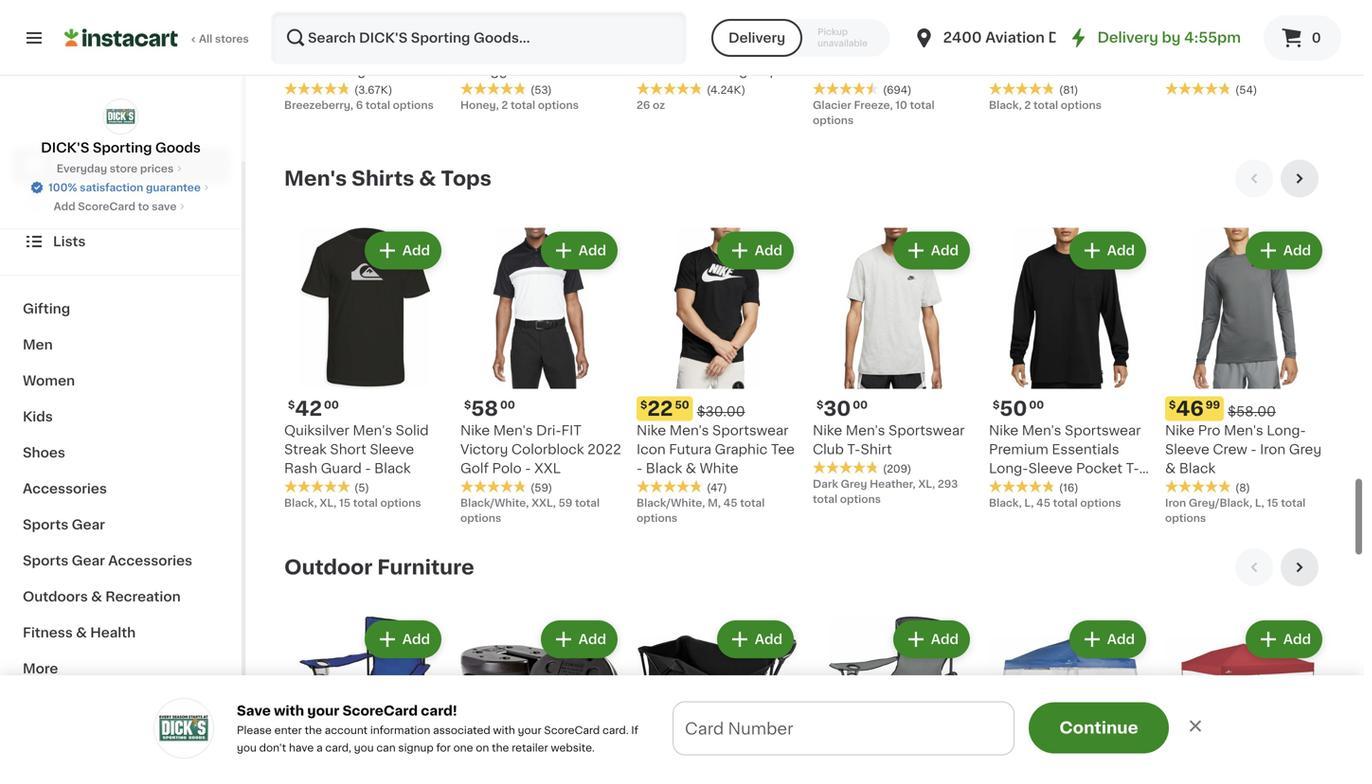Task type: locate. For each thing, give the bounding box(es) containing it.
0 vertical spatial solid
[[1166, 64, 1199, 77]]

long- down '$58.00'
[[1268, 424, 1307, 437]]

men's up the futura
[[670, 424, 709, 437]]

more inside button
[[1024, 731, 1053, 742]]

black inside $ 22 50 $30.00 nike men's sportswear icon futura graphic tee - black & white
[[646, 462, 683, 475]]

0 horizontal spatial 26
[[637, 100, 651, 110]]

sleeve
[[370, 443, 414, 456], [1166, 443, 1210, 456], [1029, 462, 1073, 475]]

0 vertical spatial item carousel region
[[284, 160, 1327, 534]]

energy
[[461, 64, 508, 77]]

yeti 26 oz. rambler bottle with chug cap
[[637, 45, 779, 77]]

(209)
[[883, 464, 912, 474]]

58
[[471, 399, 499, 419]]

1 vertical spatial accessories
[[108, 554, 192, 568]]

99 inside $ 46 99 $58.00 nike pro men's long- sleeve crew - iron grey & black
[[1206, 400, 1221, 410]]

xl, inside dark grey heather, xl, 293 total options
[[919, 479, 936, 490]]

sleeve right short
[[370, 443, 414, 456]]

total down the (5)
[[353, 498, 378, 509]]

honey right stinger
[[560, 45, 604, 58]]

men's down '$58.00'
[[1225, 424, 1264, 437]]

- inside nike men's dri-fit victory colorblock 2022 golf polo - xxl
[[525, 462, 531, 475]]

sports up sports gear accessories
[[23, 518, 68, 532]]

on inside "treatment tracker modal" dialog
[[659, 728, 681, 745]]

product group containing 30
[[813, 228, 974, 507]]

dick's sporting goods link
[[41, 99, 201, 157]]

1 horizontal spatial xl,
[[919, 479, 936, 490]]

accessories up sports gear
[[23, 482, 107, 496]]

sports for sports gear accessories
[[23, 554, 68, 568]]

black down icon
[[646, 462, 683, 475]]

$ inside $ 7 99
[[817, 21, 824, 31]]

45 right m, in the right bottom of the page
[[724, 498, 738, 509]]

total right grey/black,
[[1282, 498, 1306, 509]]

with down "oz."
[[681, 64, 709, 77]]

0 horizontal spatial roller
[[990, 64, 1028, 77]]

grid
[[1074, 45, 1110, 58]]

1 vertical spatial with
[[274, 705, 304, 718]]

1 sportswear from the left
[[713, 424, 789, 437]]

black down crew
[[1180, 462, 1216, 475]]

total down '(16)'
[[1054, 498, 1078, 509]]

0 horizontal spatial sleeve
[[370, 443, 414, 456]]

00 inside the $ 42 00
[[324, 400, 339, 410]]

2 item carousel region from the top
[[284, 549, 1327, 771]]

one
[[454, 743, 473, 754]]

0 horizontal spatial dick's sporting goods logo image
[[103, 99, 139, 135]]

the up a
[[305, 726, 322, 736]]

26 inside yeti 26 oz. rambler bottle with chug cap
[[665, 45, 682, 58]]

grey right dark
[[841, 479, 868, 490]]

dick's sporting goods logo image left please
[[154, 699, 214, 759]]

options down heather,
[[841, 494, 881, 505]]

sports
[[23, 518, 68, 532], [23, 554, 68, 568]]

99
[[482, 21, 497, 31], [838, 21, 852, 31], [1205, 21, 1220, 31], [1206, 400, 1221, 410]]

nike for 30
[[813, 424, 843, 437]]

enter
[[275, 726, 302, 736]]

more down fitness
[[23, 663, 58, 676]]

with
[[681, 64, 709, 77], [274, 705, 304, 718], [493, 726, 515, 736]]

buy it again
[[53, 197, 133, 210]]

2 sports from the top
[[23, 554, 68, 568]]

1 36 from the left
[[1000, 20, 1027, 40]]

1 l, from the left
[[1025, 498, 1034, 509]]

$ for 58
[[464, 400, 471, 410]]

grey inside dark grey heather, xl, 293 total options
[[841, 479, 868, 490]]

&
[[419, 169, 436, 189], [686, 462, 697, 475], [1166, 462, 1177, 475], [91, 591, 102, 604], [76, 627, 87, 640]]

2 gear from the top
[[72, 554, 105, 568]]

(53)
[[531, 85, 552, 95]]

treatment tracker modal dialog
[[246, 702, 1365, 771]]

satisfaction
[[80, 182, 143, 193]]

2 down triggerpoint
[[1025, 100, 1032, 110]]

& down the futura
[[686, 462, 697, 475]]

1 45 from the left
[[724, 498, 738, 509]]

gear inside sports gear accessories link
[[72, 554, 105, 568]]

26 left oz
[[637, 100, 651, 110]]

the
[[305, 726, 322, 736], [492, 743, 509, 754]]

white
[[700, 462, 739, 475]]

(59)
[[531, 483, 553, 493]]

pro
[[1199, 424, 1221, 437]]

1 item carousel region from the top
[[284, 160, 1327, 534]]

sleeve inside nike men's sportswear premium essentials long-sleeve pocket t- shirt - black
[[1029, 462, 1073, 475]]

everyday store prices
[[57, 164, 174, 174]]

99 up "point"
[[1205, 21, 1220, 31]]

options inside the "black/white, m, 45 total options"
[[637, 513, 678, 524]]

l, right grey/black,
[[1256, 498, 1265, 509]]

product group containing 46
[[1166, 228, 1327, 526]]

shirt down premium
[[990, 481, 1021, 494]]

6
[[356, 100, 363, 110]]

- up black, l, 45 total options
[[1024, 481, 1030, 494]]

1 vertical spatial more
[[1024, 731, 1053, 742]]

sports gear
[[23, 518, 105, 532]]

1 vertical spatial sports
[[23, 554, 68, 568]]

black up black, l, 45 total options
[[1034, 481, 1070, 494]]

$ inside $ 50 00
[[993, 400, 1000, 410]]

you
[[237, 743, 257, 754], [354, 743, 374, 754]]

& inside $ 46 99 $58.00 nike pro men's long- sleeve crew - iron grey & black
[[1166, 462, 1177, 475]]

black
[[375, 462, 411, 475], [646, 462, 683, 475], [1180, 462, 1216, 475], [1034, 481, 1070, 494]]

$ for 7
[[817, 21, 824, 31]]

prices
[[140, 164, 174, 174]]

sportswear inside nike men's sportswear club t-shirt
[[889, 424, 965, 437]]

0 horizontal spatial 2
[[502, 100, 508, 110]]

1 vertical spatial item carousel region
[[284, 549, 1327, 771]]

xl, down guard
[[320, 498, 337, 509]]

0 horizontal spatial black/white,
[[461, 498, 529, 509]]

2 horizontal spatial sportswear
[[1065, 424, 1142, 437]]

l, down premium
[[1025, 498, 1034, 509]]

sports for sports gear
[[23, 518, 68, 532]]

0 vertical spatial your
[[307, 705, 340, 718]]

nike men's sportswear premium essentials long-sleeve pocket t- shirt - black
[[990, 424, 1142, 494]]

trigger
[[1166, 45, 1212, 58]]

0 horizontal spatial 50
[[675, 400, 690, 410]]

black/white, inside the black/white, xxl, 59 total options
[[461, 498, 529, 509]]

scorecard
[[78, 201, 136, 212], [343, 705, 418, 718], [544, 726, 600, 736]]

options down icon
[[637, 513, 678, 524]]

black/white, for 58
[[461, 498, 529, 509]]

1 horizontal spatial the
[[492, 743, 509, 754]]

options down glacier
[[813, 115, 854, 126]]

- up the (5)
[[365, 462, 371, 475]]

black,
[[990, 100, 1022, 110], [284, 498, 317, 509], [990, 498, 1022, 509]]

1 horizontal spatial 36
[[1177, 20, 1203, 40]]

women
[[23, 374, 75, 388]]

all
[[199, 34, 213, 44]]

00 inside $ 50 00
[[1030, 400, 1045, 410]]

$ 22 50 $30.00 nike men's sportswear icon futura graphic tee - black & white
[[637, 399, 795, 475]]

triggerpoint
[[990, 45, 1071, 58]]

1 roller from the left
[[990, 64, 1028, 77]]

it
[[83, 197, 93, 210]]

trigger point 18" gray solid core foam roller
[[1166, 45, 1317, 77]]

$ inside $ 36 99
[[1170, 21, 1177, 31]]

0 vertical spatial grey
[[1290, 443, 1322, 456]]

sportswear up graphic
[[713, 424, 789, 437]]

0 horizontal spatial sportswear
[[713, 424, 789, 437]]

15
[[339, 498, 351, 509], [1268, 498, 1279, 509]]

293
[[938, 479, 959, 490]]

club
[[813, 443, 844, 456]]

0 vertical spatial foam
[[1113, 45, 1150, 58]]

shirt
[[861, 443, 893, 456], [990, 481, 1021, 494]]

00 right 58
[[500, 400, 515, 410]]

1 black/white, from the left
[[461, 498, 529, 509]]

2 nike from the left
[[637, 424, 667, 437]]

0 horizontal spatial foam
[[1113, 45, 1150, 58]]

1 horizontal spatial 26
[[665, 45, 682, 58]]

2 vertical spatial scorecard
[[544, 726, 600, 736]]

dick's sporting goods logo image
[[103, 99, 139, 135], [154, 699, 214, 759]]

99 for 7
[[838, 21, 852, 31]]

$ 50 00
[[993, 399, 1045, 419]]

1 vertical spatial foam
[[1238, 64, 1275, 77]]

1 horizontal spatial l,
[[1256, 498, 1265, 509]]

nike inside $ 46 99 $58.00 nike pro men's long- sleeve crew - iron grey & black
[[1166, 424, 1195, 437]]

1 vertical spatial solid
[[396, 424, 429, 437]]

0 horizontal spatial shirt
[[861, 443, 893, 456]]

more
[[23, 663, 58, 676], [1024, 731, 1053, 742]]

99 right the 46
[[1206, 400, 1221, 410]]

$ for 30
[[817, 400, 824, 410]]

0 horizontal spatial accessories
[[23, 482, 107, 496]]

1 horizontal spatial more
[[1024, 731, 1053, 742]]

the left retailer
[[492, 743, 509, 754]]

99 right 1
[[482, 21, 497, 31]]

delivery inside button
[[729, 31, 786, 45]]

1 vertical spatial shirt
[[990, 481, 1021, 494]]

fitness & health link
[[11, 615, 230, 651]]

roller inside 36 triggerpoint grid foam roller
[[990, 64, 1028, 77]]

2 horizontal spatial sleeve
[[1166, 443, 1210, 456]]

1 horizontal spatial sportswear
[[889, 424, 965, 437]]

1 15 from the left
[[339, 498, 351, 509]]

2 36 from the left
[[1177, 20, 1203, 40]]

45 for 50
[[1037, 498, 1051, 509]]

0 horizontal spatial t-
[[848, 443, 861, 456]]

xxl
[[535, 462, 561, 475]]

1 vertical spatial the
[[492, 743, 509, 754]]

(3.67k)
[[355, 85, 393, 95]]

black/white, inside the "black/white, m, 45 total options"
[[637, 498, 706, 509]]

total right m, in the right bottom of the page
[[741, 498, 765, 509]]

xl,
[[919, 479, 936, 490], [320, 498, 337, 509]]

gifting link
[[11, 291, 230, 327]]

1 horizontal spatial on
[[659, 728, 681, 745]]

1 horizontal spatial roller
[[1279, 64, 1317, 77]]

99 right 7
[[838, 21, 852, 31]]

00 up premium
[[1030, 400, 1045, 410]]

by
[[1163, 31, 1181, 45]]

1 honey from the left
[[461, 45, 505, 58]]

1 99
[[471, 20, 497, 40]]

recreation
[[105, 591, 181, 604]]

2 roller from the left
[[1279, 64, 1317, 77]]

- down icon
[[637, 462, 643, 475]]

1 horizontal spatial honey
[[560, 45, 604, 58]]

0 vertical spatial long-
[[1268, 424, 1307, 437]]

dick's sporting goods
[[41, 141, 201, 155]]

long- inside nike men's sportswear premium essentials long-sleeve pocket t- shirt - black
[[990, 462, 1029, 475]]

1 horizontal spatial 15
[[1268, 498, 1279, 509]]

$ inside $ 22 50 $30.00 nike men's sportswear icon futura graphic tee - black & white
[[641, 400, 648, 410]]

men's up premium
[[1023, 424, 1062, 437]]

2 l, from the left
[[1256, 498, 1265, 509]]

nike up victory
[[461, 424, 490, 437]]

black inside nike men's sportswear premium essentials long-sleeve pocket t- shirt - black
[[1034, 481, 1070, 494]]

0 horizontal spatial 45
[[724, 498, 738, 509]]

black/white, down polo at the left of page
[[461, 498, 529, 509]]

0 vertical spatial shirt
[[861, 443, 893, 456]]

1 nike from the left
[[461, 424, 490, 437]]

grey down $46.99 original price: $58.00 element
[[1290, 443, 1322, 456]]

have
[[289, 743, 314, 754]]

men's down $ 30 00 on the right
[[846, 424, 886, 437]]

1 horizontal spatial with
[[493, 726, 515, 736]]

foam right grid
[[1113, 45, 1150, 58]]

00 up "oz."
[[678, 21, 693, 31]]

$ for 22
[[641, 400, 648, 410]]

3 nike from the left
[[813, 424, 843, 437]]

iron inside iron grey/black, l, 15 total options
[[1166, 498, 1187, 509]]

outdoor
[[284, 558, 373, 578]]

50 up premium
[[1000, 399, 1028, 419]]

2 horizontal spatial scorecard
[[544, 726, 600, 736]]

gear inside the sports gear link
[[72, 518, 105, 532]]

men link
[[11, 327, 230, 363]]

chug
[[712, 64, 748, 77]]

- inside nike men's sportswear premium essentials long-sleeve pocket t- shirt - black
[[1024, 481, 1030, 494]]

99 inside $ 36 99
[[1205, 21, 1220, 31]]

1 horizontal spatial foam
[[1238, 64, 1275, 77]]

product group containing 42
[[284, 228, 445, 511]]

xl, left 293
[[919, 479, 936, 490]]

delivery button
[[712, 19, 803, 57]]

1 gear from the top
[[72, 518, 105, 532]]

long- down premium
[[990, 462, 1029, 475]]

1 horizontal spatial grey
[[1290, 443, 1322, 456]]

nike up premium
[[990, 424, 1019, 437]]

45
[[724, 498, 738, 509], [1037, 498, 1051, 509]]

point
[[1216, 45, 1250, 58]]

nike inside nike men's dri-fit victory colorblock 2022 golf polo - xxl
[[461, 424, 490, 437]]

1 horizontal spatial 2
[[1025, 100, 1032, 110]]

roller down gray
[[1279, 64, 1317, 77]]

more for more button
[[1024, 731, 1053, 742]]

t- right club
[[848, 443, 861, 456]]

0 horizontal spatial grey
[[841, 479, 868, 490]]

2 right honey,
[[502, 100, 508, 110]]

next
[[685, 728, 723, 745]]

your up retailer
[[518, 726, 542, 736]]

1 horizontal spatial shirt
[[990, 481, 1021, 494]]

gear up outdoors & recreation
[[72, 554, 105, 568]]

roller inside trigger point 18" gray solid core foam roller
[[1279, 64, 1317, 77]]

0 vertical spatial sports
[[23, 518, 68, 532]]

nike up icon
[[637, 424, 667, 437]]

1 horizontal spatial sleeve
[[1029, 462, 1073, 475]]

0 horizontal spatial 36
[[1000, 20, 1027, 40]]

36 up triggerpoint
[[1000, 20, 1027, 40]]

1 sports from the top
[[23, 518, 68, 532]]

futura
[[669, 443, 712, 456]]

retailer
[[512, 743, 548, 754]]

item carousel region
[[284, 160, 1327, 534], [284, 549, 1327, 771]]

options down grey/black,
[[1166, 513, 1207, 524]]

1 vertical spatial iron
[[1166, 498, 1187, 509]]

black/white, xxl, 59 total options
[[461, 498, 600, 524]]

nike inside nike men's sportswear premium essentials long-sleeve pocket t- shirt - black
[[990, 424, 1019, 437]]

$ inside the $ 42 00
[[288, 400, 295, 410]]

2 2 from the left
[[1025, 100, 1032, 110]]

1 vertical spatial grey
[[841, 479, 868, 490]]

0 horizontal spatial iron
[[1166, 498, 1187, 509]]

roller down triggerpoint
[[990, 64, 1028, 77]]

00 inside $ 30 00
[[853, 400, 868, 410]]

sportswear inside nike men's sportswear premium essentials long-sleeve pocket t- shirt - black
[[1065, 424, 1142, 437]]

0 vertical spatial xl,
[[919, 479, 936, 490]]

on left "next"
[[659, 728, 681, 745]]

1 horizontal spatial 45
[[1037, 498, 1051, 509]]

1 vertical spatial t-
[[1127, 462, 1140, 475]]

nike inside nike men's sportswear club t-shirt
[[813, 424, 843, 437]]

t- inside nike men's sportswear club t-shirt
[[848, 443, 861, 456]]

$ inside $ 30 00
[[817, 400, 824, 410]]

options inside 'glacier freeze, 10 total options'
[[813, 115, 854, 126]]

total right 10
[[910, 100, 935, 110]]

sportswear up (209)
[[889, 424, 965, 437]]

45 down nike men's sportswear premium essentials long-sleeve pocket t- shirt - black
[[1037, 498, 1051, 509]]

your up account
[[307, 705, 340, 718]]

0 horizontal spatial solid
[[396, 424, 429, 437]]

quiksilver
[[284, 424, 350, 437]]

None search field
[[271, 11, 687, 64]]

more button
[[1001, 721, 1076, 752]]

total down (3.67k)
[[366, 100, 390, 110]]

99 inside $ 7 99
[[838, 21, 852, 31]]

product group containing 58
[[461, 228, 622, 526]]

0 horizontal spatial more
[[23, 663, 58, 676]]

total inside iron grey/black, l, 15 total options
[[1282, 498, 1306, 509]]

5 nike from the left
[[1166, 424, 1195, 437]]

with up enter
[[274, 705, 304, 718]]

2 honey from the left
[[560, 45, 604, 58]]

delivery
[[587, 728, 656, 745]]

0 vertical spatial with
[[681, 64, 709, 77]]

45 for $30.00
[[724, 498, 738, 509]]

1 vertical spatial your
[[518, 726, 542, 736]]

- inside $ 46 99 $58.00 nike pro men's long- sleeve crew - iron grey & black
[[1252, 443, 1257, 456]]

00 inside $ 58 00
[[500, 400, 515, 410]]

★★★★★
[[284, 82, 351, 95], [284, 82, 351, 95], [461, 82, 527, 95], [461, 82, 527, 95], [637, 82, 703, 95], [637, 82, 703, 95], [813, 82, 880, 95], [813, 82, 880, 95], [990, 82, 1056, 95], [990, 82, 1056, 95], [1166, 82, 1232, 95], [1166, 82, 1232, 95], [813, 461, 880, 475], [813, 461, 880, 475], [284, 480, 351, 494], [284, 480, 351, 494], [461, 480, 527, 494], [461, 480, 527, 494], [637, 480, 703, 494], [637, 480, 703, 494], [990, 480, 1056, 494], [990, 480, 1056, 494], [1166, 480, 1232, 494], [1166, 480, 1232, 494]]

15 right grey/black,
[[1268, 498, 1279, 509]]

2022
[[588, 443, 622, 456]]

sports gear link
[[11, 507, 230, 543]]

0 horizontal spatial delivery
[[729, 31, 786, 45]]

36 inside 36 triggerpoint grid foam roller
[[1000, 20, 1027, 40]]

1 horizontal spatial black/white,
[[637, 498, 706, 509]]

sportswear for 50
[[1065, 424, 1142, 437]]

& right pocket
[[1166, 462, 1177, 475]]

total down dark
[[813, 494, 838, 505]]

1 horizontal spatial dick's sporting goods logo image
[[154, 699, 214, 759]]

$46.99 original price: $58.00 element
[[1166, 397, 1327, 421]]

(47)
[[707, 483, 728, 493]]

- left xxl
[[525, 462, 531, 475]]

get
[[513, 728, 545, 745]]

0 horizontal spatial xl,
[[320, 498, 337, 509]]

you down please
[[237, 743, 257, 754]]

nike inside $ 22 50 $30.00 nike men's sportswear icon futura graphic tee - black & white
[[637, 424, 667, 437]]

1 horizontal spatial long-
[[1268, 424, 1307, 437]]

0 horizontal spatial 15
[[339, 498, 351, 509]]

sleeve up '(16)'
[[1029, 462, 1073, 475]]

sleeve down pro
[[1166, 443, 1210, 456]]

accessories up recreation
[[108, 554, 192, 568]]

0 horizontal spatial l,
[[1025, 498, 1034, 509]]

1 vertical spatial long-
[[990, 462, 1029, 475]]

options down golf
[[461, 513, 502, 524]]

foam inside 36 triggerpoint grid foam roller
[[1113, 45, 1150, 58]]

nu
[[320, 45, 339, 58]]

0 vertical spatial more
[[23, 663, 58, 676]]

nike down the 46
[[1166, 424, 1195, 437]]

black inside quiksilver men's solid streak short sleeve rash guard - black
[[375, 462, 411, 475]]

45 inside the "black/white, m, 45 total options"
[[724, 498, 738, 509]]

close image
[[1187, 717, 1206, 736]]

2 horizontal spatial with
[[681, 64, 709, 77]]

gear up sports gear accessories
[[72, 518, 105, 532]]

glacier
[[813, 100, 852, 110]]

foam down 18"
[[1238, 64, 1275, 77]]

black, xl, 15 total options
[[284, 498, 421, 509]]

iron left grey/black,
[[1166, 498, 1187, 509]]

0 vertical spatial t-
[[848, 443, 861, 456]]

0 vertical spatial scorecard
[[78, 201, 136, 212]]

0 horizontal spatial with
[[274, 705, 304, 718]]

0 horizontal spatial scorecard
[[78, 201, 136, 212]]

1 vertical spatial gear
[[72, 554, 105, 568]]

more left continue
[[1024, 731, 1053, 742]]

iron inside $ 46 99 $58.00 nike pro men's long- sleeve crew - iron grey & black
[[1261, 443, 1286, 456]]

get free delivery on next 3 orders
[[513, 728, 797, 745]]

grey inside $ 46 99 $58.00 nike pro men's long- sleeve crew - iron grey & black
[[1290, 443, 1322, 456]]

total inside the "black/white, m, 45 total options"
[[741, 498, 765, 509]]

0 vertical spatial gear
[[72, 518, 105, 532]]

(4.24k)
[[707, 85, 746, 95]]

4 nike from the left
[[990, 424, 1019, 437]]

0 horizontal spatial the
[[305, 726, 322, 736]]

pocket
[[1077, 462, 1123, 475]]

on right one
[[476, 743, 489, 754]]

0 vertical spatial 26
[[665, 45, 682, 58]]

1 2 from the left
[[502, 100, 508, 110]]

men's left shirts
[[284, 169, 347, 189]]

lists link
[[11, 223, 230, 261]]

36 up trigger
[[1177, 20, 1203, 40]]

product group containing 50
[[990, 228, 1151, 511]]

foam inside trigger point 18" gray solid core foam roller
[[1238, 64, 1275, 77]]

product group
[[284, 228, 445, 511], [461, 228, 622, 526], [637, 228, 798, 526], [813, 228, 974, 507], [990, 228, 1151, 511], [1166, 228, 1327, 526], [284, 617, 445, 771], [461, 617, 622, 771], [637, 617, 798, 771], [813, 617, 974, 771], [990, 617, 1151, 771], [1166, 617, 1327, 771]]

0 horizontal spatial honey
[[461, 45, 505, 58]]

$ 30 00
[[817, 399, 868, 419]]

1 horizontal spatial you
[[354, 743, 374, 754]]

1 vertical spatial scorecard
[[343, 705, 418, 718]]

$ inside $ 46 99 $58.00 nike pro men's long- sleeve crew - iron grey & black
[[1170, 400, 1177, 410]]

00 for 42
[[324, 400, 339, 410]]

furniture
[[377, 558, 475, 578]]

men
[[23, 338, 53, 352]]

2 45 from the left
[[1037, 498, 1051, 509]]

1 horizontal spatial t-
[[1127, 462, 1140, 475]]

2 15 from the left
[[1268, 498, 1279, 509]]

00 right 42
[[324, 400, 339, 410]]

black, for 50
[[990, 498, 1022, 509]]

with up retailer
[[493, 726, 515, 736]]

sports up the outdoors
[[23, 554, 68, 568]]

men's inside nike men's sportswear premium essentials long-sleeve pocket t- shirt - black
[[1023, 424, 1062, 437]]

t- right pocket
[[1127, 462, 1140, 475]]

2 sportswear from the left
[[889, 424, 965, 437]]

1 horizontal spatial iron
[[1261, 443, 1286, 456]]

to
[[138, 201, 149, 212]]

nike men's dri-fit victory colorblock 2022 golf polo - xxl
[[461, 424, 622, 475]]

0 vertical spatial iron
[[1261, 443, 1286, 456]]

2 black/white, from the left
[[637, 498, 706, 509]]

1 vertical spatial 26
[[637, 100, 651, 110]]

0 horizontal spatial you
[[237, 743, 257, 754]]

black/white, for $30.00
[[637, 498, 706, 509]]

options down (81)
[[1061, 100, 1102, 110]]

save
[[152, 201, 177, 212]]

black inside $ 46 99 $58.00 nike pro men's long- sleeve crew - iron grey & black
[[1180, 462, 1216, 475]]

shirt up (209)
[[861, 443, 893, 456]]

stinger
[[508, 45, 556, 58]]

1 horizontal spatial delivery
[[1098, 31, 1159, 45]]

$ inside $ 58 00
[[464, 400, 471, 410]]

2400 aviation dr
[[944, 31, 1066, 45]]

$ inside $ 39 alani nu pre-workout, breezeberry
[[288, 21, 295, 31]]

99 for 46
[[1206, 400, 1221, 410]]

black, down premium
[[990, 498, 1022, 509]]

you left can
[[354, 743, 374, 754]]

add button
[[367, 234, 440, 268], [543, 234, 616, 268], [719, 234, 792, 268], [896, 234, 969, 268], [1072, 234, 1145, 268], [1248, 234, 1321, 268], [367, 623, 440, 657], [543, 623, 616, 657], [719, 623, 792, 657], [896, 623, 969, 657], [1072, 623, 1145, 657], [1248, 623, 1321, 657]]

glacier freeze, 10 total options
[[813, 100, 935, 126]]

3 sportswear from the left
[[1065, 424, 1142, 437]]



Task type: vqa. For each thing, say whether or not it's contained in the screenshot.


Task type: describe. For each thing, give the bounding box(es) containing it.
don't
[[259, 743, 286, 754]]

with inside yeti 26 oz. rambler bottle with chug cap
[[681, 64, 709, 77]]

guard
[[321, 462, 362, 475]]

delivery by 4:55pm
[[1098, 31, 1242, 45]]

oz
[[653, 100, 666, 110]]

stores
[[215, 34, 249, 44]]

outdoors
[[23, 591, 88, 604]]

men's inside $ 46 99 $58.00 nike pro men's long- sleeve crew - iron grey & black
[[1225, 424, 1264, 437]]

men's inside $ 22 50 $30.00 nike men's sportswear icon futura graphic tee - black & white
[[670, 424, 709, 437]]

0 vertical spatial the
[[305, 726, 322, 736]]

shoes link
[[11, 435, 230, 471]]

goods
[[155, 141, 201, 155]]

core
[[1202, 64, 1235, 77]]

total inside 'glacier freeze, 10 total options'
[[910, 100, 935, 110]]

total inside the black/white, xxl, 59 total options
[[575, 498, 600, 509]]

& down sports gear accessories
[[91, 591, 102, 604]]

sportswear inside $ 22 50 $30.00 nike men's sportswear icon futura graphic tee - black & white
[[713, 424, 789, 437]]

for
[[436, 743, 451, 754]]

t- inside nike men's sportswear premium essentials long-sleeve pocket t- shirt - black
[[1127, 462, 1140, 475]]

- inside $ 22 50 $30.00 nike men's sportswear icon futura graphic tee - black & white
[[637, 462, 643, 475]]

2 vertical spatial with
[[493, 726, 515, 736]]

2 for triggerpoint grid foam roller
[[1025, 100, 1032, 110]]

1 vertical spatial xl,
[[320, 498, 337, 509]]

$ for 50
[[993, 400, 1000, 410]]

sportswear for 30
[[889, 424, 965, 437]]

men's inside nike men's sportswear club t-shirt
[[846, 424, 886, 437]]

honey,
[[461, 100, 499, 110]]

short
[[330, 443, 367, 456]]

$22.50 original price: $30.00 element
[[637, 397, 798, 421]]

aviation
[[986, 31, 1045, 45]]

outdoors & recreation link
[[11, 579, 230, 615]]

instacart logo image
[[64, 27, 178, 49]]

bottle
[[637, 64, 678, 77]]

$ for 42
[[288, 400, 295, 410]]

delivery for delivery by 4:55pm
[[1098, 31, 1159, 45]]

2400 aviation dr button
[[913, 11, 1066, 64]]

gray
[[1277, 45, 1310, 58]]

(5)
[[355, 483, 369, 493]]

30
[[824, 399, 851, 419]]

delivery for delivery
[[729, 31, 786, 45]]

sleeve inside $ 46 99 $58.00 nike pro men's long- sleeve crew - iron grey & black
[[1166, 443, 1210, 456]]

$ 7 99
[[817, 20, 852, 40]]

& left "health"
[[76, 627, 87, 640]]

Card Number text field
[[674, 703, 1014, 755]]

card!
[[421, 705, 458, 718]]

options inside the black/white, xxl, 59 total options
[[461, 513, 502, 524]]

signup
[[398, 743, 434, 754]]

2 you from the left
[[354, 743, 374, 754]]

black, for 42
[[284, 498, 317, 509]]

1 vertical spatial dick's sporting goods logo image
[[154, 699, 214, 759]]

accessories link
[[11, 471, 230, 507]]

00 for 30
[[853, 400, 868, 410]]

shop
[[53, 159, 89, 173]]

sports gear accessories
[[23, 554, 192, 568]]

26 oz
[[637, 100, 666, 110]]

options down (53)
[[538, 100, 579, 110]]

(694)
[[883, 85, 912, 95]]

0 horizontal spatial your
[[307, 705, 340, 718]]

quiksilver men's solid streak short sleeve rash guard - black
[[284, 424, 429, 475]]

kids link
[[11, 399, 230, 435]]

total down (53)
[[511, 100, 536, 110]]

nike for 50
[[990, 424, 1019, 437]]

cap
[[752, 64, 779, 77]]

please
[[237, 726, 272, 736]]

icon
[[637, 443, 666, 456]]

00 for 58
[[500, 400, 515, 410]]

$ for 46
[[1170, 400, 1177, 410]]

99 for 36
[[1205, 21, 1220, 31]]

product group containing 22
[[637, 228, 798, 526]]

if
[[632, 726, 639, 736]]

solid inside quiksilver men's solid streak short sleeve rash guard - black
[[396, 424, 429, 437]]

99 inside 1 99
[[482, 21, 497, 31]]

everyday
[[57, 164, 107, 174]]

1 horizontal spatial scorecard
[[343, 705, 418, 718]]

pre-
[[343, 45, 371, 58]]

options down pocket
[[1081, 498, 1122, 509]]

save with your scorecard card! please enter the account information associated with your scorecard card. if you don't have a card, you can signup for one on the retailer website.
[[237, 705, 639, 754]]

options up outdoor furniture
[[381, 498, 421, 509]]

tops
[[441, 169, 492, 189]]

shirt inside nike men's sportswear club t-shirt
[[861, 443, 893, 456]]

$ 46 99 $58.00 nike pro men's long- sleeve crew - iron grey & black
[[1166, 399, 1322, 475]]

total inside dark grey heather, xl, 293 total options
[[813, 494, 838, 505]]

$ for 36
[[1170, 21, 1177, 31]]

59
[[559, 498, 573, 509]]

honey, 2 total options
[[461, 100, 579, 110]]

more for more link
[[23, 663, 58, 676]]

pod
[[901, 45, 928, 58]]

continue
[[1060, 720, 1139, 736]]

crew
[[1214, 443, 1248, 456]]

50 inside $ 22 50 $30.00 nike men's sportswear icon futura graphic tee - black & white
[[675, 400, 690, 410]]

grey/black,
[[1189, 498, 1253, 509]]

shirt inside nike men's sportswear premium essentials long-sleeve pocket t- shirt - black
[[990, 481, 1021, 494]]

options inside dark grey heather, xl, 293 total options
[[841, 494, 881, 505]]

dick's sporting goods logo image inside dick's sporting goods 'link'
[[103, 99, 139, 135]]

pack
[[813, 64, 845, 77]]

victory
[[461, 443, 508, 456]]

l, inside iron grey/black, l, 15 total options
[[1256, 498, 1265, 509]]

long- inside $ 46 99 $58.00 nike pro men's long- sleeve crew - iron grey & black
[[1268, 424, 1307, 437]]

4-
[[931, 45, 946, 58]]

15 inside iron grey/black, l, 15 total options
[[1268, 498, 1279, 509]]

sleeve inside quiksilver men's solid streak short sleeve rash guard - black
[[370, 443, 414, 456]]

1 horizontal spatial 50
[[1000, 399, 1028, 419]]

outdoor furniture
[[284, 558, 475, 578]]

nike for 58
[[461, 424, 490, 437]]

gear for sports gear accessories
[[72, 554, 105, 568]]

2 for honey stinger honey energy waffle
[[502, 100, 508, 110]]

solid inside trigger point 18" gray solid core foam roller
[[1166, 64, 1199, 77]]

36 triggerpoint grid foam roller
[[990, 20, 1150, 77]]

1 you from the left
[[237, 743, 257, 754]]

oz.
[[685, 45, 705, 58]]

7
[[824, 20, 836, 40]]

gear for sports gear
[[72, 518, 105, 532]]

0 vertical spatial accessories
[[23, 482, 107, 496]]

options right 6
[[393, 100, 434, 110]]

item carousel region containing men's shirts & tops
[[284, 160, 1327, 534]]

on inside save with your scorecard card! please enter the account information associated with your scorecard card. if you don't have a card, you can signup for one on the retailer website.
[[476, 743, 489, 754]]

iron grey/black, l, 15 total options
[[1166, 498, 1306, 524]]

total down triggerpoint
[[1034, 100, 1059, 110]]

1 horizontal spatial your
[[518, 726, 542, 736]]

website.
[[551, 743, 595, 754]]

& left the tops
[[419, 169, 436, 189]]

kids
[[23, 410, 53, 424]]

$ for 39
[[288, 21, 295, 31]]

buy it again link
[[11, 185, 230, 223]]

3
[[727, 728, 737, 745]]

shirts
[[352, 169, 415, 189]]

00 for 50
[[1030, 400, 1045, 410]]

breezeberry,
[[284, 100, 354, 110]]

men's inside quiksilver men's solid streak short sleeve rash guard - black
[[353, 424, 393, 437]]

add scorecard to save
[[54, 201, 177, 212]]

dri-
[[537, 424, 562, 437]]

fitness & health
[[23, 627, 136, 640]]

options inside iron grey/black, l, 15 total options
[[1166, 513, 1207, 524]]

item carousel region containing outdoor furniture
[[284, 549, 1327, 771]]

black, down triggerpoint
[[990, 100, 1022, 110]]

& inside $ 22 50 $30.00 nike men's sportswear icon futura graphic tee - black & white
[[686, 462, 697, 475]]

(8)
[[1236, 483, 1251, 493]]

42
[[295, 399, 322, 419]]

service type group
[[712, 19, 891, 57]]

yeti
[[637, 45, 662, 58]]

dark
[[813, 479, 839, 490]]

golf
[[461, 462, 489, 475]]

rambler
[[708, 45, 764, 58]]

men's inside nike men's dri-fit victory colorblock 2022 golf polo - xxl
[[494, 424, 533, 437]]

breezeberry
[[284, 64, 366, 77]]

sports gear accessories link
[[11, 543, 230, 579]]

46
[[1177, 399, 1205, 419]]

(16)
[[1060, 483, 1079, 493]]

- inside quiksilver men's solid streak short sleeve rash guard - black
[[365, 462, 371, 475]]

$58.00
[[1228, 405, 1277, 418]]

fitness
[[23, 627, 73, 640]]

Search field
[[273, 13, 685, 63]]

again
[[96, 197, 133, 210]]

1 horizontal spatial accessories
[[108, 554, 192, 568]]

alani
[[284, 45, 317, 58]]



